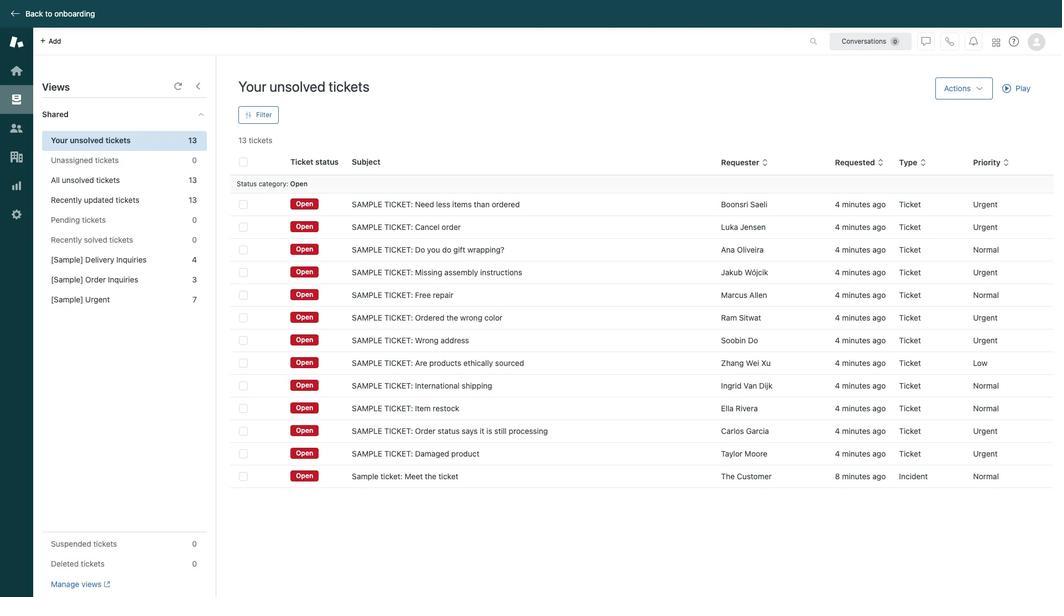 Task type: vqa. For each thing, say whether or not it's contained in the screenshot.
Channels
no



Task type: describe. For each thing, give the bounding box(es) containing it.
main element
[[0, 28, 33, 598]]

4 minutes ago for luka jensen
[[836, 223, 886, 232]]

ticket: for ordered
[[385, 313, 413, 323]]

4 for marcus allen
[[836, 291, 841, 300]]

3 ago from the top
[[873, 245, 886, 255]]

back
[[25, 9, 43, 18]]

ordered
[[492, 200, 520, 209]]

garcia
[[747, 427, 769, 436]]

4 minutes ago for marcus allen
[[836, 291, 886, 300]]

priority button
[[974, 158, 1010, 168]]

sample ticket: damaged product link
[[352, 449, 480, 460]]

1 vertical spatial do
[[748, 336, 759, 345]]

sample for sample ticket: missing assembly instructions
[[352, 268, 383, 277]]

carlos garcia
[[722, 427, 769, 436]]

luka
[[722, 223, 739, 232]]

row containing sample ticket: wrong address
[[230, 330, 1054, 352]]

7 ago from the top
[[873, 336, 886, 345]]

get help image
[[1010, 37, 1020, 46]]

minutes for the customer
[[843, 472, 871, 482]]

marcus
[[722, 291, 748, 300]]

pending
[[51, 215, 80, 225]]

soobin do
[[722, 336, 759, 345]]

it
[[480, 427, 485, 436]]

customer
[[737, 472, 772, 482]]

dijk
[[760, 381, 773, 391]]

4 for jakub wójcik
[[836, 268, 841, 277]]

ticket for zhang wei xu
[[900, 359, 922, 368]]

ago for ingrid van dijk
[[873, 381, 886, 391]]

ethically
[[464, 359, 493, 368]]

ticket: for missing
[[385, 268, 413, 277]]

add button
[[33, 28, 68, 55]]

shared button
[[33, 98, 186, 131]]

manage
[[51, 580, 79, 589]]

sample ticket: need less items than ordered link
[[352, 199, 520, 210]]

admin image
[[9, 208, 24, 222]]

order
[[442, 223, 461, 232]]

instructions
[[481, 268, 523, 277]]

13 for all unsolved tickets
[[189, 175, 197, 185]]

open for sample ticket: item restock
[[296, 404, 314, 413]]

ana
[[722, 245, 735, 255]]

deleted
[[51, 560, 79, 569]]

wei
[[746, 359, 760, 368]]

ticket for taylor moore
[[900, 449, 922, 459]]

sample
[[352, 472, 379, 482]]

low
[[974, 359, 988, 368]]

status
[[237, 180, 257, 188]]

13 for recently updated tickets
[[189, 195, 197, 205]]

minutes for ingrid van dijk
[[843, 381, 871, 391]]

ella rivera
[[722, 404, 758, 413]]

organizations image
[[9, 150, 24, 164]]

ticket:
[[381, 472, 403, 482]]

sample ticket: international shipping link
[[352, 381, 492, 392]]

delivery
[[85, 255, 114, 265]]

repair
[[433, 291, 454, 300]]

recently for recently updated tickets
[[51, 195, 82, 205]]

do
[[442, 245, 452, 255]]

you
[[427, 245, 440, 255]]

jakub wójcik
[[722, 268, 769, 277]]

zhang wei xu
[[722, 359, 771, 368]]

notifications image
[[970, 37, 979, 46]]

boonsri
[[722, 200, 749, 209]]

4 for luka jensen
[[836, 223, 841, 232]]

ram sitwat
[[722, 313, 762, 323]]

item
[[415, 404, 431, 413]]

sample ticket: free repair link
[[352, 290, 454, 301]]

row containing sample ticket: meet the ticket
[[230, 466, 1054, 488]]

wójcik
[[745, 268, 769, 277]]

views image
[[9, 92, 24, 107]]

sample ticket: are products ethically sourced link
[[352, 358, 524, 369]]

to
[[45, 9, 52, 18]]

0 for suspended tickets
[[192, 540, 197, 549]]

damaged
[[415, 449, 450, 459]]

suspended tickets
[[51, 540, 117, 549]]

minutes for ram sitwat
[[843, 313, 871, 323]]

8 minutes ago
[[836, 472, 886, 482]]

sample ticket: wrong address
[[352, 336, 469, 345]]

row containing sample ticket: need less items than ordered
[[230, 193, 1054, 216]]

collapse views pane image
[[194, 82, 203, 91]]

sample for sample ticket: damaged product
[[352, 449, 383, 459]]

requested
[[836, 158, 876, 167]]

normal for ingrid van dijk
[[974, 381, 1000, 391]]

ticket: for cancel
[[385, 223, 413, 232]]

type
[[900, 158, 918, 167]]

sample ticket: do you do gift wrapping? link
[[352, 245, 505, 256]]

4 for zhang wei xu
[[836, 359, 841, 368]]

zhang
[[722, 359, 744, 368]]

ticket: for item
[[385, 404, 413, 413]]

unassigned
[[51, 156, 93, 165]]

filter
[[256, 111, 272, 119]]

normal for the customer
[[974, 472, 1000, 482]]

ella
[[722, 404, 734, 413]]

the customer
[[722, 472, 772, 482]]

than
[[474, 200, 490, 209]]

open for sample ticket: need less items than ordered
[[296, 200, 314, 208]]

recently updated tickets
[[51, 195, 139, 205]]

unassigned tickets
[[51, 156, 119, 165]]

4 minutes ago for zhang wei xu
[[836, 359, 886, 368]]

incident
[[900, 472, 928, 482]]

[sample] delivery inquiries
[[51, 255, 147, 265]]

requested button
[[836, 158, 884, 168]]

11 4 minutes ago from the top
[[836, 427, 886, 436]]

open for sample ticket: ordered the wrong color
[[296, 313, 314, 322]]

open for sample ticket: missing assembly instructions
[[296, 268, 314, 276]]

filter button
[[239, 106, 279, 124]]

wrong
[[415, 336, 439, 345]]

boonsri saeli
[[722, 200, 768, 209]]

7 minutes from the top
[[843, 336, 871, 345]]

manage views
[[51, 580, 102, 589]]

less
[[436, 200, 451, 209]]

sample for sample ticket: need less items than ordered
[[352, 200, 383, 209]]

sample ticket: missing assembly instructions link
[[352, 267, 523, 278]]

meet
[[405, 472, 423, 482]]

minutes for ella rivera
[[843, 404, 871, 413]]

0 vertical spatial unsolved
[[270, 78, 326, 95]]

4 for ram sitwat
[[836, 313, 841, 323]]

ticket: for need
[[385, 200, 413, 209]]

is
[[487, 427, 493, 436]]

moore
[[745, 449, 768, 459]]

0 vertical spatial your
[[239, 78, 266, 95]]

minutes for zhang wei xu
[[843, 359, 871, 368]]

play button
[[994, 77, 1041, 100]]

ticket: for international
[[385, 381, 413, 391]]

solved
[[84, 235, 107, 245]]

ticket: for damaged
[[385, 449, 413, 459]]

0 for recently solved tickets
[[192, 235, 197, 245]]

ago for ram sitwat
[[873, 313, 886, 323]]

ticket: for order
[[385, 427, 413, 436]]

4 minutes ago for jakub wójcik
[[836, 268, 886, 277]]

7
[[193, 295, 197, 304]]

13 tickets
[[239, 136, 273, 145]]

1 normal from the top
[[974, 245, 1000, 255]]

van
[[744, 381, 758, 391]]

ticket for luka jensen
[[900, 223, 922, 232]]

ago for luka jensen
[[873, 223, 886, 232]]

sample for sample ticket: wrong address
[[352, 336, 383, 345]]

all unsolved tickets
[[51, 175, 120, 185]]



Task type: locate. For each thing, give the bounding box(es) containing it.
2 row from the top
[[230, 216, 1054, 239]]

urgent
[[974, 200, 998, 209], [974, 223, 998, 232], [974, 268, 998, 277], [85, 295, 110, 304], [974, 313, 998, 323], [974, 336, 998, 345], [974, 427, 998, 436], [974, 449, 998, 459]]

1 vertical spatial the
[[425, 472, 437, 482]]

ticket: for wrong
[[385, 336, 413, 345]]

6 row from the top
[[230, 307, 1054, 330]]

13 row from the top
[[230, 466, 1054, 488]]

1 horizontal spatial do
[[748, 336, 759, 345]]

ticket: for free
[[385, 291, 413, 300]]

1 vertical spatial recently
[[51, 235, 82, 245]]

customers image
[[9, 121, 24, 136]]

sample ticket: ordered the wrong color link
[[352, 313, 503, 324]]

open for sample ticket: are products ethically sourced
[[296, 359, 314, 367]]

assembly
[[445, 268, 478, 277]]

recently up 'pending'
[[51, 195, 82, 205]]

2 0 from the top
[[192, 215, 197, 225]]

6 ago from the top
[[873, 313, 886, 323]]

3 4 minutes ago from the top
[[836, 245, 886, 255]]

conversations
[[842, 37, 887, 45]]

13 minutes from the top
[[843, 472, 871, 482]]

color
[[485, 313, 503, 323]]

deleted tickets
[[51, 560, 105, 569]]

0 vertical spatial the
[[447, 313, 458, 323]]

2 normal from the top
[[974, 291, 1000, 300]]

cancel
[[415, 223, 440, 232]]

0 for unassigned tickets
[[192, 156, 197, 165]]

recently down 'pending'
[[51, 235, 82, 245]]

the right meet
[[425, 472, 437, 482]]

sample ticket: do you do gift wrapping?
[[352, 245, 505, 255]]

5 4 minutes ago from the top
[[836, 291, 886, 300]]

suspended
[[51, 540, 91, 549]]

1 sample from the top
[[352, 200, 383, 209]]

1 horizontal spatial the
[[447, 313, 458, 323]]

0 vertical spatial do
[[415, 245, 425, 255]]

zendesk image
[[0, 597, 33, 598]]

the for ticket
[[425, 472, 437, 482]]

0 horizontal spatial your unsolved tickets
[[51, 136, 131, 145]]

2 minutes from the top
[[843, 223, 871, 232]]

sample for sample ticket: cancel order
[[352, 223, 383, 232]]

zendesk support image
[[9, 35, 24, 49]]

unsolved down unassigned
[[62, 175, 94, 185]]

your unsolved tickets up unassigned tickets
[[51, 136, 131, 145]]

4 for ella rivera
[[836, 404, 841, 413]]

sample for sample ticket: ordered the wrong color
[[352, 313, 383, 323]]

11 ticket: from the top
[[385, 427, 413, 436]]

1 4 minutes ago from the top
[[836, 200, 886, 209]]

0 horizontal spatial your
[[51, 136, 68, 145]]

3 normal from the top
[[974, 381, 1000, 391]]

status inside "row"
[[438, 427, 460, 436]]

sample for sample ticket: free repair
[[352, 291, 383, 300]]

views
[[42, 81, 70, 93]]

row containing sample ticket: are products ethically sourced
[[230, 352, 1054, 375]]

ticket: left free
[[385, 291, 413, 300]]

3 0 from the top
[[192, 235, 197, 245]]

open for sample ticket: free repair
[[296, 291, 314, 299]]

reporting image
[[9, 179, 24, 193]]

still
[[495, 427, 507, 436]]

sample ticket: cancel order link
[[352, 222, 461, 233]]

[sample] down '[sample] order inquiries'
[[51, 295, 83, 304]]

ticket: down sample ticket: item restock link
[[385, 427, 413, 436]]

ticket: down sample ticket: free repair link
[[385, 313, 413, 323]]

ago for jakub wójcik
[[873, 268, 886, 277]]

3 ticket: from the top
[[385, 245, 413, 255]]

6 ticket: from the top
[[385, 313, 413, 323]]

ticket: left cancel
[[385, 223, 413, 232]]

the
[[447, 313, 458, 323], [425, 472, 437, 482]]

(opens in a new tab) image
[[102, 582, 110, 588]]

row containing sample ticket: do you do gift wrapping?
[[230, 239, 1054, 262]]

row containing sample ticket: missing assembly instructions
[[230, 262, 1054, 284]]

sample
[[352, 200, 383, 209], [352, 223, 383, 232], [352, 245, 383, 255], [352, 268, 383, 277], [352, 291, 383, 300], [352, 313, 383, 323], [352, 336, 383, 345], [352, 359, 383, 368], [352, 381, 383, 391], [352, 404, 383, 413], [352, 427, 383, 436], [352, 449, 383, 459]]

8 row from the top
[[230, 352, 1054, 375]]

row containing sample ticket: cancel order
[[230, 216, 1054, 239]]

8 4 minutes ago from the top
[[836, 359, 886, 368]]

12 ago from the top
[[873, 449, 886, 459]]

10 sample from the top
[[352, 404, 383, 413]]

[sample] for [sample] delivery inquiries
[[51, 255, 83, 265]]

4 minutes from the top
[[843, 268, 871, 277]]

[sample] for [sample] urgent
[[51, 295, 83, 304]]

1 vertical spatial status
[[438, 427, 460, 436]]

inquiries right delivery
[[116, 255, 147, 265]]

4 sample from the top
[[352, 268, 383, 277]]

sample ticket: ordered the wrong color
[[352, 313, 503, 323]]

ticket: for are
[[385, 359, 413, 368]]

refresh views pane image
[[174, 82, 183, 91]]

recently
[[51, 195, 82, 205], [51, 235, 82, 245]]

order down item
[[415, 427, 436, 436]]

your up "filter" button
[[239, 78, 266, 95]]

ticket: up sample ticket: free repair
[[385, 268, 413, 277]]

2 ago from the top
[[873, 223, 886, 232]]

need
[[415, 200, 434, 209]]

6 minutes from the top
[[843, 313, 871, 323]]

sample for sample ticket: international shipping
[[352, 381, 383, 391]]

ticket: up sample ticket: cancel order
[[385, 200, 413, 209]]

4 minutes ago for taylor moore
[[836, 449, 886, 459]]

soobin
[[722, 336, 746, 345]]

4 row from the top
[[230, 262, 1054, 284]]

sample ticket: order status says it is still processing
[[352, 427, 548, 436]]

2 ticket: from the top
[[385, 223, 413, 232]]

0 for pending tickets
[[192, 215, 197, 225]]

sample ticket: cancel order
[[352, 223, 461, 232]]

sample ticket: meet the ticket
[[352, 472, 459, 482]]

processing
[[509, 427, 548, 436]]

ram
[[722, 313, 737, 323]]

ago for marcus allen
[[873, 291, 886, 300]]

12 minutes from the top
[[843, 449, 871, 459]]

7 row from the top
[[230, 330, 1054, 352]]

ticket for jakub wójcik
[[900, 268, 922, 277]]

10 minutes from the top
[[843, 404, 871, 413]]

taylor moore
[[722, 449, 768, 459]]

5 ticket: from the top
[[385, 291, 413, 300]]

0 for deleted tickets
[[192, 560, 197, 569]]

4 minutes ago for ella rivera
[[836, 404, 886, 413]]

the for wrong
[[447, 313, 458, 323]]

[sample] down recently solved tickets
[[51, 255, 83, 265]]

4 ago from the top
[[873, 268, 886, 277]]

sample ticket: need less items than ordered
[[352, 200, 520, 209]]

sample for sample ticket: item restock
[[352, 404, 383, 413]]

ticket: down sample ticket: cancel order link
[[385, 245, 413, 255]]

normal for marcus allen
[[974, 291, 1000, 300]]

4 normal from the top
[[974, 404, 1000, 413]]

sample for sample ticket: are products ethically sourced
[[352, 359, 383, 368]]

1 horizontal spatial order
[[415, 427, 436, 436]]

inquiries down delivery
[[108, 275, 138, 285]]

pending tickets
[[51, 215, 106, 225]]

products
[[430, 359, 462, 368]]

sitwat
[[739, 313, 762, 323]]

sample for sample ticket: do you do gift wrapping?
[[352, 245, 383, 255]]

views
[[82, 580, 102, 589]]

shared heading
[[33, 98, 216, 131]]

6 4 minutes ago from the top
[[836, 313, 886, 323]]

international
[[415, 381, 460, 391]]

0 vertical spatial recently
[[51, 195, 82, 205]]

sample ticket: order status says it is still processing link
[[352, 426, 548, 437]]

12 ticket: from the top
[[385, 449, 413, 459]]

4 minutes ago
[[836, 200, 886, 209], [836, 223, 886, 232], [836, 245, 886, 255], [836, 268, 886, 277], [836, 291, 886, 300], [836, 313, 886, 323], [836, 336, 886, 345], [836, 359, 886, 368], [836, 381, 886, 391], [836, 404, 886, 413], [836, 427, 886, 436], [836, 449, 886, 459]]

9 ticket: from the top
[[385, 381, 413, 391]]

1 vertical spatial your
[[51, 136, 68, 145]]

type button
[[900, 158, 927, 168]]

0 horizontal spatial do
[[415, 245, 425, 255]]

ago for ella rivera
[[873, 404, 886, 413]]

13 ago from the top
[[873, 472, 886, 482]]

2 vertical spatial unsolved
[[62, 175, 94, 185]]

4 for taylor moore
[[836, 449, 841, 459]]

allen
[[750, 291, 768, 300]]

row containing sample ticket: ordered the wrong color
[[230, 307, 1054, 330]]

do
[[415, 245, 425, 255], [748, 336, 759, 345]]

3 minutes from the top
[[843, 245, 871, 255]]

8 ago from the top
[[873, 359, 886, 368]]

0 horizontal spatial order
[[85, 275, 106, 285]]

4 0 from the top
[[192, 540, 197, 549]]

11 ago from the top
[[873, 427, 886, 436]]

1 0 from the top
[[192, 156, 197, 165]]

marcus allen
[[722, 291, 768, 300]]

wrapping?
[[468, 245, 505, 255]]

do left the you
[[415, 245, 425, 255]]

ticket: left are
[[385, 359, 413, 368]]

10 ago from the top
[[873, 404, 886, 413]]

the left wrong
[[447, 313, 458, 323]]

1 [sample] from the top
[[51, 255, 83, 265]]

1 vertical spatial inquiries
[[108, 275, 138, 285]]

13 for your unsolved tickets
[[188, 136, 197, 145]]

unsolved up unassigned tickets
[[70, 136, 104, 145]]

ana oliveira
[[722, 245, 764, 255]]

8 ticket: from the top
[[385, 359, 413, 368]]

0 vertical spatial order
[[85, 275, 106, 285]]

xu
[[762, 359, 771, 368]]

5 sample from the top
[[352, 291, 383, 300]]

sourced
[[495, 359, 524, 368]]

ticket for marcus allen
[[900, 291, 922, 300]]

[sample] order inquiries
[[51, 275, 138, 285]]

unsolved up filter
[[270, 78, 326, 95]]

1 minutes from the top
[[843, 200, 871, 209]]

4 minutes ago for ingrid van dijk
[[836, 381, 886, 391]]

1 recently from the top
[[51, 195, 82, 205]]

13
[[188, 136, 197, 145], [239, 136, 247, 145], [189, 175, 197, 185], [189, 195, 197, 205]]

9 sample from the top
[[352, 381, 383, 391]]

4 4 minutes ago from the top
[[836, 268, 886, 277]]

inquiries for [sample] order inquiries
[[108, 275, 138, 285]]

8
[[836, 472, 840, 482]]

8 sample from the top
[[352, 359, 383, 368]]

6 sample from the top
[[352, 313, 383, 323]]

7 4 minutes ago from the top
[[836, 336, 886, 345]]

ticket: for do
[[385, 245, 413, 255]]

button displays agent's chat status as invisible. image
[[922, 37, 931, 46]]

sample for sample ticket: order status says it is still processing
[[352, 427, 383, 436]]

actions button
[[936, 77, 994, 100]]

your unsolved tickets up filter
[[239, 78, 370, 95]]

status left subject
[[316, 157, 339, 167]]

4 minutes ago for ram sitwat
[[836, 313, 886, 323]]

shared
[[42, 110, 69, 119]]

4 for ingrid van dijk
[[836, 381, 841, 391]]

row containing sample ticket: free repair
[[230, 284, 1054, 307]]

minutes for jakub wójcik
[[843, 268, 871, 277]]

says
[[462, 427, 478, 436]]

minutes for boonsri saeli
[[843, 200, 871, 209]]

[sample] up [sample] urgent
[[51, 275, 83, 285]]

conversations button
[[830, 32, 912, 50]]

minutes for luka jensen
[[843, 223, 871, 232]]

order down [sample] delivery inquiries
[[85, 275, 106, 285]]

0 horizontal spatial the
[[425, 472, 437, 482]]

do right soobin
[[748, 336, 759, 345]]

5 0 from the top
[[192, 560, 197, 569]]

11 minutes from the top
[[843, 427, 871, 436]]

open for sample ticket: meet the ticket
[[296, 472, 314, 481]]

open for sample ticket: international shipping
[[296, 382, 314, 390]]

7 ticket: from the top
[[385, 336, 413, 345]]

12 4 minutes ago from the top
[[836, 449, 886, 459]]

ago for taylor moore
[[873, 449, 886, 459]]

0
[[192, 156, 197, 165], [192, 215, 197, 225], [192, 235, 197, 245], [192, 540, 197, 549], [192, 560, 197, 569]]

your
[[239, 78, 266, 95], [51, 136, 68, 145]]

1 ago from the top
[[873, 200, 886, 209]]

5 normal from the top
[[974, 472, 1000, 482]]

are
[[415, 359, 428, 368]]

ticket:
[[385, 200, 413, 209], [385, 223, 413, 232], [385, 245, 413, 255], [385, 268, 413, 277], [385, 291, 413, 300], [385, 313, 413, 323], [385, 336, 413, 345], [385, 359, 413, 368], [385, 381, 413, 391], [385, 404, 413, 413], [385, 427, 413, 436], [385, 449, 413, 459]]

restock
[[433, 404, 460, 413]]

2 vertical spatial [sample]
[[51, 295, 83, 304]]

ticket
[[291, 157, 314, 167], [900, 200, 922, 209], [900, 223, 922, 232], [900, 245, 922, 255], [900, 268, 922, 277], [900, 291, 922, 300], [900, 313, 922, 323], [900, 336, 922, 345], [900, 359, 922, 368], [900, 381, 922, 391], [900, 404, 922, 413], [900, 427, 922, 436], [900, 449, 922, 459]]

12 row from the top
[[230, 443, 1054, 466]]

recently for recently solved tickets
[[51, 235, 82, 245]]

address
[[441, 336, 469, 345]]

status category: open
[[237, 180, 308, 188]]

4 ticket: from the top
[[385, 268, 413, 277]]

ordered
[[415, 313, 445, 323]]

missing
[[415, 268, 443, 277]]

0 vertical spatial your unsolved tickets
[[239, 78, 370, 95]]

inquiries for [sample] delivery inquiries
[[116, 255, 147, 265]]

ticket for boonsri saeli
[[900, 200, 922, 209]]

1 row from the top
[[230, 193, 1054, 216]]

1 vertical spatial [sample]
[[51, 275, 83, 285]]

ago for zhang wei xu
[[873, 359, 886, 368]]

4 minutes ago for boonsri saeli
[[836, 200, 886, 209]]

product
[[452, 449, 480, 459]]

0 horizontal spatial status
[[316, 157, 339, 167]]

12 sample from the top
[[352, 449, 383, 459]]

0 vertical spatial status
[[316, 157, 339, 167]]

1 horizontal spatial status
[[438, 427, 460, 436]]

ago for boonsri saeli
[[873, 200, 886, 209]]

ago for the customer
[[873, 472, 886, 482]]

jakub
[[722, 268, 743, 277]]

play
[[1016, 84, 1031, 93]]

your up unassigned
[[51, 136, 68, 145]]

ticket: left item
[[385, 404, 413, 413]]

row containing sample ticket: international shipping
[[230, 375, 1054, 398]]

9 ago from the top
[[873, 381, 886, 391]]

2 4 minutes ago from the top
[[836, 223, 886, 232]]

items
[[453, 200, 472, 209]]

4 for boonsri saeli
[[836, 200, 841, 209]]

open for sample ticket: cancel order
[[296, 223, 314, 231]]

carlos
[[722, 427, 744, 436]]

ticket for ram sitwat
[[900, 313, 922, 323]]

free
[[415, 291, 431, 300]]

1 vertical spatial unsolved
[[70, 136, 104, 145]]

9 minutes from the top
[[843, 381, 871, 391]]

8 minutes from the top
[[843, 359, 871, 368]]

1 horizontal spatial your
[[239, 78, 266, 95]]

recently solved tickets
[[51, 235, 133, 245]]

[sample] for [sample] order inquiries
[[51, 275, 83, 285]]

3 row from the top
[[230, 239, 1054, 262]]

10 ticket: from the top
[[385, 404, 413, 413]]

order inside "row"
[[415, 427, 436, 436]]

7 sample from the top
[[352, 336, 383, 345]]

row containing sample ticket: order status says it is still processing
[[230, 420, 1054, 443]]

3 sample from the top
[[352, 245, 383, 255]]

ticket status
[[291, 157, 339, 167]]

9 row from the top
[[230, 375, 1054, 398]]

1 horizontal spatial your unsolved tickets
[[239, 78, 370, 95]]

0 vertical spatial [sample]
[[51, 255, 83, 265]]

back to onboarding
[[25, 9, 95, 18]]

ticket for ingrid van dijk
[[900, 381, 922, 391]]

onboarding
[[54, 9, 95, 18]]

row containing sample ticket: item restock
[[230, 398, 1054, 420]]

5 minutes from the top
[[843, 291, 871, 300]]

ticket: up sample ticket: item restock
[[385, 381, 413, 391]]

ticket: left wrong
[[385, 336, 413, 345]]

sample ticket: international shipping
[[352, 381, 492, 391]]

ticket for ella rivera
[[900, 404, 922, 413]]

open for sample ticket: damaged product
[[296, 450, 314, 458]]

sample ticket: item restock
[[352, 404, 460, 413]]

[sample] urgent
[[51, 295, 110, 304]]

1 ticket: from the top
[[385, 200, 413, 209]]

3 [sample] from the top
[[51, 295, 83, 304]]

10 4 minutes ago from the top
[[836, 404, 886, 413]]

sample ticket: wrong address link
[[352, 335, 469, 346]]

minutes for marcus allen
[[843, 291, 871, 300]]

5 row from the top
[[230, 284, 1054, 307]]

1 vertical spatial your unsolved tickets
[[51, 136, 131, 145]]

2 sample from the top
[[352, 223, 383, 232]]

status left says
[[438, 427, 460, 436]]

get started image
[[9, 64, 24, 78]]

2 [sample] from the top
[[51, 275, 83, 285]]

minutes for taylor moore
[[843, 449, 871, 459]]

normal for ella rivera
[[974, 404, 1000, 413]]

1 vertical spatial order
[[415, 427, 436, 436]]

subject
[[352, 157, 381, 167]]

jensen
[[741, 223, 766, 232]]

row containing sample ticket: damaged product
[[230, 443, 1054, 466]]

11 sample from the top
[[352, 427, 383, 436]]

11 row from the top
[[230, 420, 1054, 443]]

0 vertical spatial inquiries
[[116, 255, 147, 265]]

10 row from the top
[[230, 398, 1054, 420]]

9 4 minutes ago from the top
[[836, 381, 886, 391]]

row
[[230, 193, 1054, 216], [230, 216, 1054, 239], [230, 239, 1054, 262], [230, 262, 1054, 284], [230, 284, 1054, 307], [230, 307, 1054, 330], [230, 330, 1054, 352], [230, 352, 1054, 375], [230, 375, 1054, 398], [230, 398, 1054, 420], [230, 420, 1054, 443], [230, 443, 1054, 466], [230, 466, 1054, 488]]

2 recently from the top
[[51, 235, 82, 245]]

zendesk products image
[[993, 38, 1001, 46]]

5 ago from the top
[[873, 291, 886, 300]]

ticket: up sample ticket: meet the ticket
[[385, 449, 413, 459]]

normal
[[974, 245, 1000, 255], [974, 291, 1000, 300], [974, 381, 1000, 391], [974, 404, 1000, 413], [974, 472, 1000, 482]]



